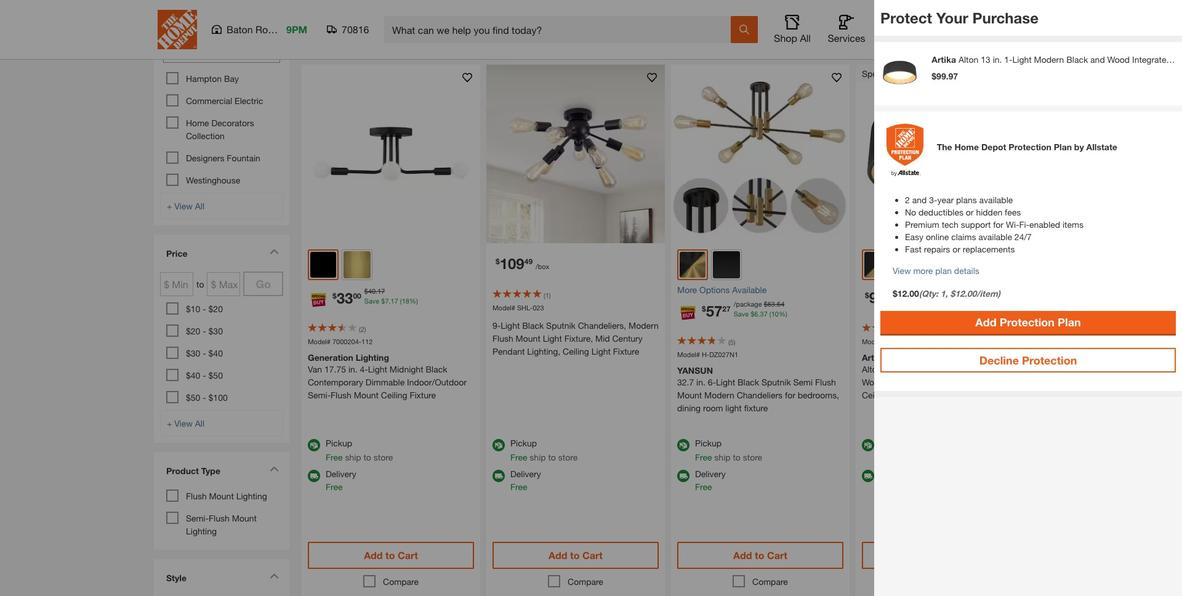 Task type: vqa. For each thing, say whether or not it's contained in the screenshot.
the bottom Modern
yes



Task type: describe. For each thing, give the bounding box(es) containing it.
$50 - $100 link
[[186, 392, 228, 403]]

light inside generation lighting van 17.75 in. 4-light midnight black contemporary dimmable indoor/outdoor semi-flush mount ceiling fixture
[[368, 364, 387, 375]]

yansun
[[678, 366, 714, 376]]

dz027n1
[[710, 351, 739, 359]]

options
[[700, 285, 730, 295]]

delivery for 33
[[326, 469, 357, 480]]

shop all
[[774, 32, 811, 44]]

( inside the "$ 40 . 17 save $ 7 . 17 ( 18 %)"
[[400, 297, 402, 305]]

product
[[166, 465, 199, 476]]

1 vertical spatial $50
[[186, 392, 200, 403]]

chandeliers
[[737, 390, 783, 401]]

led
[[929, 377, 945, 388]]

alton
[[863, 364, 883, 375]]

for inside artika alton 13 in. 1-light modern black and wood integrated led 3 cct flush mount ceiling light fixture for kitchen or bedroom
[[941, 390, 952, 401]]

commercial
[[186, 95, 232, 106]]

2 delivery free from the left
[[511, 469, 541, 493]]

in. inside artika alton 13 in. 1-light modern black and wood integrated led 3 cct flush mount ceiling light fixture for kitchen or bedroom
[[897, 364, 906, 375]]

go button
[[244, 272, 283, 296]]

rouge
[[256, 23, 285, 35]]

0 vertical spatial $40
[[209, 348, 223, 358]]

%) inside the "$ 40 . 17 save $ 7 . 17 ( 18 %)"
[[410, 297, 418, 305]]

semi-flush mount lighting link
[[186, 513, 257, 536]]

1-
[[908, 364, 917, 375]]

pickup free ship to store for 33
[[326, 438, 393, 463]]

flush inside the 9-light black sputnik chandeliers, modern flush mount light fixture, mid century pendant lighting, ceiling light fixture
[[493, 334, 514, 344]]

add to cart for 32.7 in. 6-light black sputnik semi flush mount modern chandeliers for bedrooms, dining room light fixture image
[[734, 550, 788, 562]]

go
[[256, 277, 271, 291]]

view for $50 - $100
[[175, 418, 193, 429]]

indoor/outdoor
[[407, 377, 467, 388]]

ceiling inside the 9-light black sputnik chandeliers, modern flush mount light fixture, mid century pendant lighting, ceiling light fixture
[[563, 347, 590, 357]]

. left 18
[[389, 297, 391, 305]]

33
[[337, 290, 353, 307]]

generation
[[308, 353, 354, 363]]

hampton bay link
[[186, 73, 239, 83]]

$ inside $ 99 97
[[866, 291, 870, 300]]

( 67 )
[[914, 325, 924, 333]]

in. inside generation lighting van 17.75 in. 4-light midnight black contemporary dimmable indoor/outdoor semi-flush mount ceiling fixture
[[349, 364, 358, 375]]

0 horizontal spatial $40
[[186, 370, 200, 380]]

18
[[402, 297, 410, 305]]

109
[[500, 255, 525, 272]]

3
[[948, 377, 952, 388]]

black inside artika alton 13 in. 1-light modern black and wood integrated led 3 cct flush mount ceiling light fixture for kitchen or bedroom
[[971, 364, 992, 375]]

( inside /package $ 63 . 64 save $ 6 . 37 ( 10 %)
[[770, 310, 772, 318]]

the home depot logo image
[[158, 10, 197, 49]]

mount inside generation lighting van 17.75 in. 4-light midnight black contemporary dimmable indoor/outdoor semi-flush mount ceiling fixture
[[354, 390, 379, 401]]

black/wood image
[[865, 252, 891, 278]]

4-
[[360, 364, 368, 375]]

9-light black sputnik chandeliers, modern flush mount light fixture, mid century pendant lighting, ceiling light fixture image
[[487, 65, 665, 243]]

hampton bay
[[186, 73, 239, 83]]

$ 109 49 /box
[[496, 255, 550, 272]]

dimmable
[[366, 377, 405, 388]]

1 horizontal spatial $30
[[209, 326, 223, 336]]

cct
[[955, 377, 972, 388]]

fixture for light
[[614, 347, 640, 357]]

+ view all link for $50 - $100
[[160, 410, 283, 437]]

commercial electric link
[[186, 95, 263, 106]]

9-
[[493, 321, 501, 331]]

available shipping image
[[493, 470, 505, 483]]

. down /package
[[759, 310, 761, 318]]

commercial electric
[[186, 95, 263, 106]]

$ 33 00
[[333, 290, 362, 307]]

- for $50
[[203, 392, 206, 403]]

flush inside artika alton 13 in. 1-light modern black and wood integrated led 3 cct flush mount ceiling light fixture for kitchen or bedroom
[[975, 377, 995, 388]]

home
[[186, 117, 209, 128]]

fixture
[[745, 403, 768, 414]]

room
[[704, 403, 724, 414]]

type
[[201, 465, 221, 476]]

$50 - $100
[[186, 392, 228, 403]]

modern inside artika alton 13 in. 1-light modern black and wood integrated led 3 cct flush mount ceiling light fixture for kitchen or bedroom
[[938, 364, 968, 375]]

$10 - $20 link
[[186, 303, 223, 314]]

diy
[[893, 32, 909, 44]]

- for $30
[[203, 348, 206, 358]]

in. inside the yansun 32.7 in. 6-light black sputnik semi flush mount modern chandeliers for bedrooms, dining room light fixture
[[697, 377, 706, 388]]

$ up 37
[[764, 300, 768, 308]]

artika
[[863, 353, 887, 363]]

fixture inside artika alton 13 in. 1-light modern black and wood integrated led 3 cct flush mount ceiling light fixture for kitchen or bedroom
[[913, 390, 939, 401]]

style link
[[160, 565, 283, 594]]

available shipping image for 33
[[308, 470, 320, 483]]

+ view all for westinghouse
[[167, 201, 205, 211]]

hd2wd
[[915, 338, 940, 346]]

. up 10
[[776, 300, 778, 308]]

. right 00
[[376, 287, 378, 295]]

light inside the yansun 32.7 in. 6-light black sputnik semi flush mount modern chandeliers for bedrooms, dining room light fixture
[[717, 377, 736, 388]]

1 vertical spatial $30
[[186, 348, 200, 358]]

light down mid
[[592, 347, 611, 357]]

97
[[886, 291, 894, 300]]

model# up 9- on the left
[[493, 304, 516, 312]]

63
[[768, 300, 776, 308]]

99
[[870, 289, 886, 306]]

$40 - $50
[[186, 370, 223, 380]]

lighting inside generation lighting van 17.75 in. 4-light midnight black contemporary dimmable indoor/outdoor semi-flush mount ceiling fixture
[[356, 353, 389, 363]]

112
[[362, 338, 373, 346]]

chandeliers,
[[578, 321, 627, 331]]

70816 button
[[327, 23, 370, 36]]

0 horizontal spatial 17
[[378, 287, 385, 295]]

cart 1
[[995, 13, 1014, 44]]

1 available for pickup image from the left
[[678, 440, 690, 452]]

available shipping image for 57
[[678, 470, 690, 483]]

flush inside the yansun 32.7 in. 6-light black sputnik semi flush mount modern chandeliers for bedrooms, dining room light fixture
[[816, 377, 837, 388]]

more
[[678, 285, 698, 295]]

available for pickup image for available shipping icon for 33
[[308, 440, 320, 452]]

+ view all link for westinghouse
[[160, 193, 283, 219]]

model# h-dz027n1
[[678, 351, 739, 359]]

57
[[706, 303, 723, 320]]

$10 - $20
[[186, 303, 223, 314]]

me
[[949, 32, 963, 44]]

37
[[761, 310, 768, 318]]

satin brass image
[[344, 251, 371, 278]]

1 horizontal spatial 17
[[391, 297, 399, 305]]

00
[[353, 292, 362, 301]]

model# for generation lighting van 17.75 in. 4-light midnight black contemporary dimmable indoor/outdoor semi-flush mount ceiling fixture
[[308, 338, 331, 346]]

sputnik inside the yansun 32.7 in. 6-light black sputnik semi flush mount modern chandeliers for bedrooms, dining room light fixture
[[762, 377, 791, 388]]

light up lighting,
[[543, 334, 562, 344]]

ship for 57
[[715, 453, 731, 463]]

all for electric
[[195, 201, 205, 211]]

27
[[723, 305, 731, 314]]

style
[[166, 573, 187, 583]]

70816
[[342, 23, 369, 35]]

artika alton 13 in. 1-light modern black and wood integrated led 3 cct flush mount ceiling light fixture for kitchen or bedroom
[[863, 353, 1023, 414]]

hampton
[[186, 73, 222, 83]]

- for $20
[[203, 326, 206, 336]]

( 2 )
[[359, 325, 366, 333]]

$ inside the $ 109 49 /box
[[496, 257, 500, 266]]

9-light black sputnik chandeliers, modern flush mount light fixture, mid century pendant lighting, ceiling light fixture
[[493, 321, 659, 357]]

semi
[[794, 377, 813, 388]]

fm-
[[887, 338, 900, 346]]

semi- inside semi-flush mount lighting
[[186, 513, 209, 523]]

add for 9-light black sputnik chandeliers, modern flush mount light fixture, mid century pendant lighting, ceiling light fixture image
[[549, 550, 568, 562]]

9pm
[[286, 23, 307, 35]]

store for 33
[[374, 453, 393, 463]]

model# shl-023
[[493, 304, 544, 312]]

product type link
[[160, 458, 283, 486]]

add to cart for 9-light black sputnik chandeliers, modern flush mount light fixture, mid century pendant lighting, ceiling light fixture image
[[549, 550, 603, 562]]

baton rouge 9pm
[[227, 23, 307, 35]]

$30 - $40
[[186, 348, 223, 358]]

light up the led on the right of page
[[917, 364, 936, 375]]

( for ( 1 )
[[544, 291, 546, 299]]

h-
[[702, 351, 710, 359]]

$20 - $30
[[186, 326, 223, 336]]



Task type: locate. For each thing, give the bounding box(es) containing it.
2 vertical spatial all
[[195, 418, 205, 429]]

%) inside /package $ 63 . 64 save $ 6 . 37 ( 10 %)
[[779, 310, 788, 318]]

lighting inside semi-flush mount lighting
[[186, 526, 217, 536]]

view down $50 - $100
[[175, 418, 193, 429]]

2 delivery from the left
[[511, 469, 541, 480]]

2 horizontal spatial fixture
[[913, 390, 939, 401]]

2 available shipping image from the left
[[678, 470, 690, 483]]

1 pickup free ship to store from the left
[[326, 438, 393, 463]]

(
[[544, 291, 546, 299], [400, 297, 402, 305], [770, 310, 772, 318], [359, 325, 361, 333], [914, 325, 915, 333], [729, 338, 730, 346]]

( right 7 at the left of the page
[[400, 297, 402, 305]]

- right $10
[[203, 303, 206, 314]]

delivery for 57
[[696, 469, 726, 480]]

available shipping image
[[308, 470, 320, 483], [678, 470, 690, 483], [863, 470, 875, 483]]

1 horizontal spatial %)
[[779, 310, 788, 318]]

0 vertical spatial save
[[365, 297, 380, 305]]

$ down /package
[[751, 310, 755, 318]]

$ right 00
[[365, 287, 368, 295]]

$30 down $20 - $30 link
[[186, 348, 200, 358]]

1 vertical spatial view
[[175, 418, 193, 429]]

lighting up 4-
[[356, 353, 389, 363]]

2 store from the left
[[559, 453, 578, 463]]

1 vertical spatial %)
[[779, 310, 788, 318]]

2 horizontal spatial delivery
[[696, 469, 726, 480]]

lighting
[[356, 353, 389, 363], [236, 491, 267, 501], [186, 526, 217, 536]]

( 5 )
[[729, 338, 736, 346]]

view for westinghouse
[[175, 201, 193, 211]]

0 vertical spatial $30
[[209, 326, 223, 336]]

) up hd2wd
[[923, 325, 924, 333]]

black image for black and gold icon
[[713, 251, 741, 278]]

home decorators collection
[[186, 117, 254, 141]]

$20 right $10
[[209, 303, 223, 314]]

view down westinghouse
[[175, 201, 193, 211]]

0 vertical spatial + view all
[[167, 201, 205, 211]]

( for ( 5 )
[[729, 338, 730, 346]]

1 horizontal spatial $50
[[209, 370, 223, 380]]

0 vertical spatial 17
[[378, 287, 385, 295]]

1 view from the top
[[175, 201, 193, 211]]

$ inside $ 33 00
[[333, 292, 337, 301]]

2 horizontal spatial store
[[744, 453, 763, 463]]

1 horizontal spatial available for pickup image
[[493, 440, 505, 452]]

all down westinghouse
[[195, 201, 205, 211]]

5 - from the top
[[203, 392, 206, 403]]

1 horizontal spatial available for pickup image
[[863, 440, 875, 452]]

modern inside the 9-light black sputnik chandeliers, modern flush mount light fixture, mid century pendant lighting, ceiling light fixture
[[629, 321, 659, 331]]

6
[[755, 310, 759, 318]]

model#
[[493, 304, 516, 312], [308, 338, 331, 346], [863, 338, 885, 346], [678, 351, 700, 359]]

2 horizontal spatial available shipping image
[[863, 470, 875, 483]]

1 horizontal spatial ship
[[530, 453, 546, 463]]

1 vertical spatial all
[[195, 201, 205, 211]]

1 horizontal spatial delivery free
[[511, 469, 541, 493]]

2 horizontal spatial delivery free
[[696, 469, 726, 493]]

fixture for ceiling
[[410, 390, 436, 401]]

0 horizontal spatial semi-
[[186, 513, 209, 523]]

designers fountain link
[[186, 152, 261, 163]]

1 horizontal spatial $40
[[209, 348, 223, 358]]

light up light
[[717, 377, 736, 388]]

0 vertical spatial lighting
[[356, 353, 389, 363]]

price-range-upperBound telephone field
[[207, 272, 241, 296]]

store for 57
[[744, 453, 763, 463]]

flush down product type
[[186, 491, 207, 501]]

0 horizontal spatial delivery free
[[326, 469, 357, 493]]

flush up pendant
[[493, 334, 514, 344]]

pickup free ship to store for 57
[[696, 438, 763, 463]]

2 horizontal spatial ship
[[715, 453, 731, 463]]

1 vertical spatial modern
[[938, 364, 968, 375]]

available for pickup image
[[308, 440, 320, 452], [493, 440, 505, 452]]

2 + view all link from the top
[[160, 410, 283, 437]]

pendant
[[493, 347, 525, 357]]

for down 3
[[941, 390, 952, 401]]

1 vertical spatial +
[[167, 418, 172, 429]]

Search text field
[[163, 38, 280, 63]]

more options available link
[[678, 283, 844, 296]]

2 horizontal spatial modern
[[938, 364, 968, 375]]

023
[[533, 304, 544, 312]]

1 vertical spatial save
[[734, 310, 749, 318]]

$20 down $10
[[186, 326, 200, 336]]

ceiling inside generation lighting van 17.75 in. 4-light midnight black contemporary dimmable indoor/outdoor semi-flush mount ceiling fixture
[[381, 390, 408, 401]]

in. left 4-
[[349, 364, 358, 375]]

fixture inside generation lighting van 17.75 in. 4-light midnight black contemporary dimmable indoor/outdoor semi-flush mount ceiling fixture
[[410, 390, 436, 401]]

all down $50 - $100
[[195, 418, 205, 429]]

+ view all link
[[160, 193, 283, 219], [160, 410, 283, 437]]

1 store from the left
[[374, 453, 393, 463]]

$100
[[209, 392, 228, 403]]

sputnik
[[547, 321, 576, 331], [762, 377, 791, 388]]

semi-
[[308, 390, 331, 401], [186, 513, 209, 523]]

add to cart for 'van 17.75 in. 4-light midnight black contemporary dimmable indoor/outdoor semi-flush mount ceiling fixture' image
[[364, 550, 418, 562]]

1 right 'me' button
[[1008, 13, 1012, 22]]

flush up "bedrooms,"
[[816, 377, 837, 388]]

/box
[[536, 262, 550, 270]]

1 horizontal spatial sputnik
[[762, 377, 791, 388]]

What can we help you find today? search field
[[392, 17, 731, 43]]

$ left 18
[[382, 297, 385, 305]]

semi- inside generation lighting van 17.75 in. 4-light midnight black contemporary dimmable indoor/outdoor semi-flush mount ceiling fixture
[[308, 390, 331, 401]]

modern up 3
[[938, 364, 968, 375]]

0 horizontal spatial $20
[[186, 326, 200, 336]]

) for yansun 32.7 in. 6-light black sputnik semi flush mount modern chandeliers for bedrooms, dining room light fixture
[[734, 338, 736, 346]]

all
[[801, 32, 811, 44], [195, 201, 205, 211], [195, 418, 205, 429]]

1 ship from the left
[[345, 453, 361, 463]]

$ left 49 at left
[[496, 257, 500, 266]]

delivery free for 57
[[696, 469, 726, 493]]

2 pickup free ship to store from the left
[[511, 438, 578, 463]]

midnight black image
[[311, 252, 336, 278]]

ship for 33
[[345, 453, 361, 463]]

1 delivery from the left
[[326, 469, 357, 480]]

0 horizontal spatial in.
[[349, 364, 358, 375]]

2 - from the top
[[203, 326, 206, 336]]

light down model# shl-023
[[501, 321, 520, 331]]

+ up product
[[167, 418, 172, 429]]

3 ship from the left
[[715, 453, 731, 463]]

$40 down $20 - $30
[[209, 348, 223, 358]]

) for generation lighting van 17.75 in. 4-light midnight black contemporary dimmable indoor/outdoor semi-flush mount ceiling fixture
[[365, 325, 366, 333]]

0 vertical spatial $50
[[209, 370, 223, 380]]

1 pickup from the left
[[326, 438, 352, 449]]

0 horizontal spatial %)
[[410, 297, 418, 305]]

black up chandeliers in the right of the page
[[738, 377, 760, 388]]

1 vertical spatial 17
[[391, 297, 399, 305]]

2 for from the left
[[941, 390, 952, 401]]

17 right 7 at the left of the page
[[391, 297, 399, 305]]

black left and
[[971, 364, 992, 375]]

pickup for 57
[[696, 438, 722, 449]]

mount down product type link at the bottom left of page
[[209, 491, 234, 501]]

49
[[525, 257, 533, 266]]

1 horizontal spatial semi-
[[308, 390, 331, 401]]

$ inside $ 57 27
[[702, 305, 706, 314]]

contemporary
[[308, 377, 363, 388]]

view
[[175, 201, 193, 211], [175, 418, 193, 429]]

0 horizontal spatial available for pickup image
[[678, 440, 690, 452]]

$30 up $30 - $40 "link"
[[209, 326, 223, 336]]

32.7
[[678, 377, 694, 388]]

2 horizontal spatial pickup free ship to store
[[696, 438, 763, 463]]

$50 up $100
[[209, 370, 223, 380]]

sponsored
[[863, 68, 905, 79]]

$40 - $50 link
[[186, 370, 223, 380]]

1 horizontal spatial ceiling
[[563, 347, 590, 357]]

2
[[361, 325, 365, 333]]

mount inside the yansun 32.7 in. 6-light black sputnik semi flush mount modern chandeliers for bedrooms, dining room light fixture
[[678, 390, 702, 401]]

+ up the price
[[167, 201, 172, 211]]

%) right 7 at the left of the page
[[410, 297, 418, 305]]

fixture inside the 9-light black sputnik chandeliers, modern flush mount light fixture, mid century pendant lighting, ceiling light fixture
[[614, 347, 640, 357]]

0 horizontal spatial $30
[[186, 348, 200, 358]]

flush down flush mount lighting link at the left of the page
[[209, 513, 230, 523]]

7000204-
[[333, 338, 362, 346]]

0 horizontal spatial store
[[374, 453, 393, 463]]

add to cart button for 32.7 in. 6-light black sputnik semi flush mount modern chandeliers for bedrooms, dining room light fixture image
[[678, 542, 844, 570]]

2 vertical spatial modern
[[705, 390, 735, 401]]

kitchen
[[954, 390, 983, 401]]

$ down options
[[702, 305, 706, 314]]

0 horizontal spatial ceiling
[[381, 390, 408, 401]]

save down 40
[[365, 297, 380, 305]]

flush down the 'contemporary'
[[331, 390, 352, 401]]

( up 7000204- on the left bottom of page
[[359, 325, 361, 333]]

fixture down indoor/outdoor
[[410, 390, 436, 401]]

10
[[772, 310, 779, 318]]

century
[[613, 334, 643, 344]]

1 horizontal spatial delivery
[[511, 469, 541, 480]]

( up dz027n1
[[729, 338, 730, 346]]

1 horizontal spatial save
[[734, 310, 749, 318]]

black and gold image
[[680, 252, 706, 278]]

available
[[733, 285, 767, 295]]

model# for artika alton 13 in. 1-light modern black and wood integrated led 3 cct flush mount ceiling light fixture for kitchen or bedroom
[[863, 338, 885, 346]]

westinghouse
[[186, 175, 240, 185]]

1 horizontal spatial lighting
[[236, 491, 267, 501]]

( for ( 2 )
[[359, 325, 361, 333]]

1 horizontal spatial fixture
[[614, 347, 640, 357]]

1 horizontal spatial store
[[559, 453, 578, 463]]

brand
[[166, 17, 191, 27]]

0 horizontal spatial save
[[365, 297, 380, 305]]

0 horizontal spatial for
[[786, 390, 796, 401]]

1 - from the top
[[203, 303, 206, 314]]

all right shop
[[801, 32, 811, 44]]

- left $100
[[203, 392, 206, 403]]

for inside the yansun 32.7 in. 6-light black sputnik semi flush mount modern chandeliers for bedrooms, dining room light fixture
[[786, 390, 796, 401]]

1 horizontal spatial black image
[[898, 251, 925, 278]]

1 horizontal spatial 1
[[1008, 13, 1012, 22]]

in. left 6-
[[697, 377, 706, 388]]

1 + view all link from the top
[[160, 193, 283, 219]]

1 horizontal spatial pickup free ship to store
[[511, 438, 578, 463]]

save down /package
[[734, 310, 749, 318]]

1 for from the left
[[786, 390, 796, 401]]

available for pickup image down bedroom
[[863, 440, 875, 452]]

0 horizontal spatial available for pickup image
[[308, 440, 320, 452]]

2 + view all from the top
[[167, 418, 205, 429]]

diy button
[[882, 15, 921, 44]]

3 - from the top
[[203, 348, 206, 358]]

0 vertical spatial sputnik
[[547, 321, 576, 331]]

2 black image from the left
[[898, 251, 925, 278]]

+
[[167, 201, 172, 211], [167, 418, 172, 429]]

0 horizontal spatial modern
[[629, 321, 659, 331]]

0 vertical spatial all
[[801, 32, 811, 44]]

mount down flush mount lighting link at the left of the page
[[232, 513, 257, 523]]

%) down 64 in the bottom of the page
[[779, 310, 788, 318]]

designers fountain
[[186, 152, 261, 163]]

shop all button
[[773, 15, 813, 44]]

black image right black/wood image
[[898, 251, 925, 278]]

( right 37
[[770, 310, 772, 318]]

save inside /package $ 63 . 64 save $ 6 . 37 ( 10 %)
[[734, 310, 749, 318]]

9-light black sputnik chandeliers, modern flush mount light fixture, mid century pendant lighting, ceiling light fixture link
[[493, 319, 659, 358]]

1 + view all from the top
[[167, 201, 205, 211]]

- for $10
[[203, 303, 206, 314]]

model# up artika on the right of the page
[[863, 338, 885, 346]]

delivery free for 33
[[326, 469, 357, 493]]

black inside the yansun 32.7 in. 6-light black sputnik semi flush mount modern chandeliers for bedrooms, dining room light fixture
[[738, 377, 760, 388]]

1 for cart
[[1008, 13, 1012, 22]]

2 pickup from the left
[[511, 438, 537, 449]]

black inside generation lighting van 17.75 in. 4-light midnight black contemporary dimmable indoor/outdoor semi-flush mount ceiling fixture
[[426, 364, 448, 375]]

+ view all down $50 - $100
[[167, 418, 205, 429]]

semi- down the 'contemporary'
[[308, 390, 331, 401]]

sputnik up chandeliers in the right of the page
[[762, 377, 791, 388]]

- down $30 - $40 "link"
[[203, 370, 206, 380]]

1 inside cart 1
[[1008, 13, 1012, 22]]

product type
[[166, 465, 221, 476]]

1 vertical spatial 1
[[546, 291, 549, 299]]

generation lighting van 17.75 in. 4-light midnight black contemporary dimmable indoor/outdoor semi-flush mount ceiling fixture
[[308, 353, 467, 401]]

1 vertical spatial + view all
[[167, 418, 205, 429]]

0 horizontal spatial black image
[[713, 251, 741, 278]]

0 horizontal spatial ship
[[345, 453, 361, 463]]

3 delivery from the left
[[696, 469, 726, 480]]

1 horizontal spatial pickup
[[511, 438, 537, 449]]

mount down and
[[998, 377, 1023, 388]]

$ left 97
[[866, 291, 870, 300]]

light up dimmable
[[368, 364, 387, 375]]

for down semi
[[786, 390, 796, 401]]

) down /box in the left of the page
[[549, 291, 551, 299]]

all inside shop all button
[[801, 32, 811, 44]]

2 vertical spatial lighting
[[186, 526, 217, 536]]

black inside the 9-light black sputnik chandeliers, modern flush mount light fixture, mid century pendant lighting, ceiling light fixture
[[523, 321, 544, 331]]

collection
[[186, 130, 225, 141]]

light down integrated
[[891, 390, 910, 401]]

model# 7000204-112
[[308, 338, 373, 346]]

3 store from the left
[[744, 453, 763, 463]]

- for $40
[[203, 370, 206, 380]]

black down the 023
[[523, 321, 544, 331]]

1 horizontal spatial in.
[[697, 377, 706, 388]]

add for 32.7 in. 6-light black sputnik semi flush mount modern chandeliers for bedrooms, dining room light fixture image
[[734, 550, 753, 562]]

0 horizontal spatial available shipping image
[[308, 470, 320, 483]]

1 vertical spatial $40
[[186, 370, 200, 380]]

available for pickup image down dining
[[678, 440, 690, 452]]

lighting down product type link at the bottom left of page
[[236, 491, 267, 501]]

home decorators collection link
[[186, 117, 254, 141]]

17.75
[[325, 364, 346, 375]]

0 vertical spatial + view all link
[[160, 193, 283, 219]]

1 horizontal spatial modern
[[705, 390, 735, 401]]

1 vertical spatial sputnik
[[762, 377, 791, 388]]

model# for yansun 32.7 in. 6-light black sputnik semi flush mount modern chandeliers for bedrooms, dining room light fixture
[[678, 351, 700, 359]]

0 vertical spatial %)
[[410, 297, 418, 305]]

fixture down the century
[[614, 347, 640, 357]]

3 pickup from the left
[[696, 438, 722, 449]]

electric
[[235, 95, 263, 106]]

3 delivery free from the left
[[696, 469, 726, 493]]

0 horizontal spatial pickup
[[326, 438, 352, 449]]

van 17.75 in. 4-light midnight black contemporary dimmable indoor/outdoor semi-flush mount ceiling fixture image
[[302, 65, 481, 243]]

0 vertical spatial semi-
[[308, 390, 331, 401]]

black image for black/wood image
[[898, 251, 925, 278]]

wood
[[863, 377, 885, 388]]

available for pickup image
[[678, 440, 690, 452], [863, 440, 875, 452]]

0 horizontal spatial $50
[[186, 392, 200, 403]]

+ view all for $50 - $100
[[167, 418, 205, 429]]

add to cart button for 9-light black sputnik chandeliers, modern flush mount light fixture, mid century pendant lighting, ceiling light fixture image
[[493, 542, 659, 570]]

services
[[828, 32, 866, 44]]

0 vertical spatial view
[[175, 201, 193, 211]]

0 horizontal spatial 1
[[546, 291, 549, 299]]

all for -
[[195, 418, 205, 429]]

$ 99 97
[[866, 289, 894, 306]]

2 available for pickup image from the left
[[863, 440, 875, 452]]

2 horizontal spatial in.
[[897, 364, 906, 375]]

1 down /box in the left of the page
[[546, 291, 549, 299]]

baton
[[227, 23, 253, 35]]

3 pickup free ship to store from the left
[[696, 438, 763, 463]]

1 vertical spatial + view all link
[[160, 410, 283, 437]]

2 horizontal spatial lighting
[[356, 353, 389, 363]]

mount up lighting,
[[516, 334, 541, 344]]

black image up more options available
[[713, 251, 741, 278]]

0 vertical spatial modern
[[629, 321, 659, 331]]

+ for $50 - $100
[[167, 418, 172, 429]]

( up alc-
[[914, 325, 915, 333]]

2 ship from the left
[[530, 453, 546, 463]]

0 horizontal spatial lighting
[[186, 526, 217, 536]]

modern up the century
[[629, 321, 659, 331]]

mid
[[596, 334, 610, 344]]

$20
[[209, 303, 223, 314], [186, 326, 200, 336]]

flush inside generation lighting van 17.75 in. 4-light midnight black contemporary dimmable indoor/outdoor semi-flush mount ceiling fixture
[[331, 390, 352, 401]]

ceiling down the wood
[[863, 390, 889, 401]]

modern up room
[[705, 390, 735, 401]]

fixture down the led on the right of page
[[913, 390, 939, 401]]

flush mount lighting
[[186, 491, 267, 501]]

available for pickup image for available shipping image
[[493, 440, 505, 452]]

0 vertical spatial $20
[[209, 303, 223, 314]]

mount up dining
[[678, 390, 702, 401]]

save inside the "$ 40 . 17 save $ 7 . 17 ( 18 %)"
[[365, 297, 380, 305]]

1 delivery free from the left
[[326, 469, 357, 493]]

1 vertical spatial semi-
[[186, 513, 209, 523]]

in. left 1-
[[897, 364, 906, 375]]

2 + from the top
[[167, 418, 172, 429]]

shop
[[774, 32, 798, 44]]

add to cart button for 'van 17.75 in. 4-light midnight black contemporary dimmable indoor/outdoor semi-flush mount ceiling fixture' image
[[308, 542, 474, 570]]

flush inside semi-flush mount lighting
[[209, 513, 230, 523]]

1 available shipping image from the left
[[308, 470, 320, 483]]

7
[[385, 297, 389, 305]]

1 horizontal spatial available shipping image
[[678, 470, 690, 483]]

0 horizontal spatial sputnik
[[547, 321, 576, 331]]

ceiling down fixture,
[[563, 347, 590, 357]]

( 1 )
[[544, 291, 551, 299]]

1 horizontal spatial $20
[[209, 303, 223, 314]]

bedroom
[[863, 403, 898, 414]]

1 available for pickup image from the left
[[308, 440, 320, 452]]

0 vertical spatial 1
[[1008, 13, 1012, 22]]

price-range-lowerBound telephone field
[[160, 272, 193, 296]]

1 + from the top
[[167, 201, 172, 211]]

1 for (
[[546, 291, 549, 299]]

black
[[523, 321, 544, 331], [426, 364, 448, 375], [971, 364, 992, 375], [738, 377, 760, 388]]

dining
[[678, 403, 701, 414]]

sputnik up fixture,
[[547, 321, 576, 331]]

) up 112 at bottom left
[[365, 325, 366, 333]]

modern
[[629, 321, 659, 331], [938, 364, 968, 375], [705, 390, 735, 401]]

4 - from the top
[[203, 370, 206, 380]]

2 view from the top
[[175, 418, 193, 429]]

2 available for pickup image from the left
[[493, 440, 505, 452]]

me button
[[936, 15, 975, 44]]

( for ( 67 )
[[914, 325, 915, 333]]

0 horizontal spatial fixture
[[410, 390, 436, 401]]

+ view all link down $100
[[160, 410, 283, 437]]

2 horizontal spatial ceiling
[[863, 390, 889, 401]]

pickup for 33
[[326, 438, 352, 449]]

black up indoor/outdoor
[[426, 364, 448, 375]]

mount inside semi-flush mount lighting
[[232, 513, 257, 523]]

( up the 023
[[544, 291, 546, 299]]

delivery free
[[326, 469, 357, 493], [511, 469, 541, 493], [696, 469, 726, 493]]

/package
[[734, 300, 762, 308]]

6-
[[708, 377, 717, 388]]

semi- down flush mount lighting link at the left of the page
[[186, 513, 209, 523]]

$ left 00
[[333, 292, 337, 301]]

flush up the or
[[975, 377, 995, 388]]

2 horizontal spatial pickup
[[696, 438, 722, 449]]

fixture,
[[565, 334, 593, 344]]

+ view all link down westinghouse link
[[160, 193, 283, 219]]

westinghouse link
[[186, 175, 240, 185]]

- down $20 - $30 link
[[203, 348, 206, 358]]

$10
[[186, 303, 200, 314]]

1 vertical spatial lighting
[[236, 491, 267, 501]]

40
[[368, 287, 376, 295]]

0 vertical spatial +
[[167, 201, 172, 211]]

+ for westinghouse
[[167, 201, 172, 211]]

$40 down $30 - $40 "link"
[[186, 370, 200, 380]]

shl-
[[517, 304, 533, 312]]

mount inside artika alton 13 in. 1-light modern black and wood integrated led 3 cct flush mount ceiling light fixture for kitchen or bedroom
[[998, 377, 1023, 388]]

sputnik inside the 9-light black sputnik chandeliers, modern flush mount light fixture, mid century pendant lighting, ceiling light fixture
[[547, 321, 576, 331]]

mount inside the 9-light black sputnik chandeliers, modern flush mount light fixture, mid century pendant lighting, ceiling light fixture
[[516, 334, 541, 344]]

0 horizontal spatial pickup free ship to store
[[326, 438, 393, 463]]

add
[[734, 1, 753, 13], [919, 1, 937, 13], [364, 550, 383, 562], [549, 550, 568, 562], [734, 550, 753, 562]]

model# fm-alc-hd2wd
[[863, 338, 940, 346]]

semi-flush mount lighting
[[186, 513, 257, 536]]

light
[[501, 321, 520, 331], [543, 334, 562, 344], [592, 347, 611, 357], [368, 364, 387, 375], [917, 364, 936, 375], [717, 377, 736, 388], [891, 390, 910, 401]]

cart
[[768, 1, 788, 13], [952, 1, 973, 13], [995, 32, 1014, 44], [398, 550, 418, 562], [583, 550, 603, 562], [768, 550, 788, 562]]

$50 down '$40 - $50' link
[[186, 392, 200, 403]]

0 horizontal spatial delivery
[[326, 469, 357, 480]]

alton 13 in. 1-light modern black and wood integrated led 3 cct flush mount ceiling light fixture for kitchen or bedroom image
[[856, 65, 1035, 243]]

brand link
[[160, 10, 283, 38]]

1 black image from the left
[[713, 251, 741, 278]]

yansun 32.7 in. 6-light black sputnik semi flush mount modern chandeliers for bedrooms, dining room light fixture
[[678, 366, 840, 414]]

ceiling inside artika alton 13 in. 1-light modern black and wood integrated led 3 cct flush mount ceiling light fixture for kitchen or bedroom
[[863, 390, 889, 401]]

modern inside the yansun 32.7 in. 6-light black sputnik semi flush mount modern chandeliers for bedrooms, dining room light fixture
[[705, 390, 735, 401]]

32.7 in. 6-light black sputnik semi flush mount modern chandeliers for bedrooms, dining room light fixture image
[[672, 65, 850, 243]]

) for artika alton 13 in. 1-light modern black and wood integrated led 3 cct flush mount ceiling light fixture for kitchen or bedroom
[[923, 325, 924, 333]]

ceiling down dimmable
[[381, 390, 408, 401]]

save
[[365, 297, 380, 305], [734, 310, 749, 318]]

) up dz027n1
[[734, 338, 736, 346]]

black image
[[713, 251, 741, 278], [898, 251, 925, 278]]

mount down dimmable
[[354, 390, 379, 401]]

3 available shipping image from the left
[[863, 470, 875, 483]]

1 vertical spatial $20
[[186, 326, 200, 336]]

13
[[885, 364, 894, 375]]

add for 'van 17.75 in. 4-light midnight black contemporary dimmable indoor/outdoor semi-flush mount ceiling fixture' image
[[364, 550, 383, 562]]

model# up generation
[[308, 338, 331, 346]]

designers
[[186, 152, 225, 163]]

1 horizontal spatial for
[[941, 390, 952, 401]]



